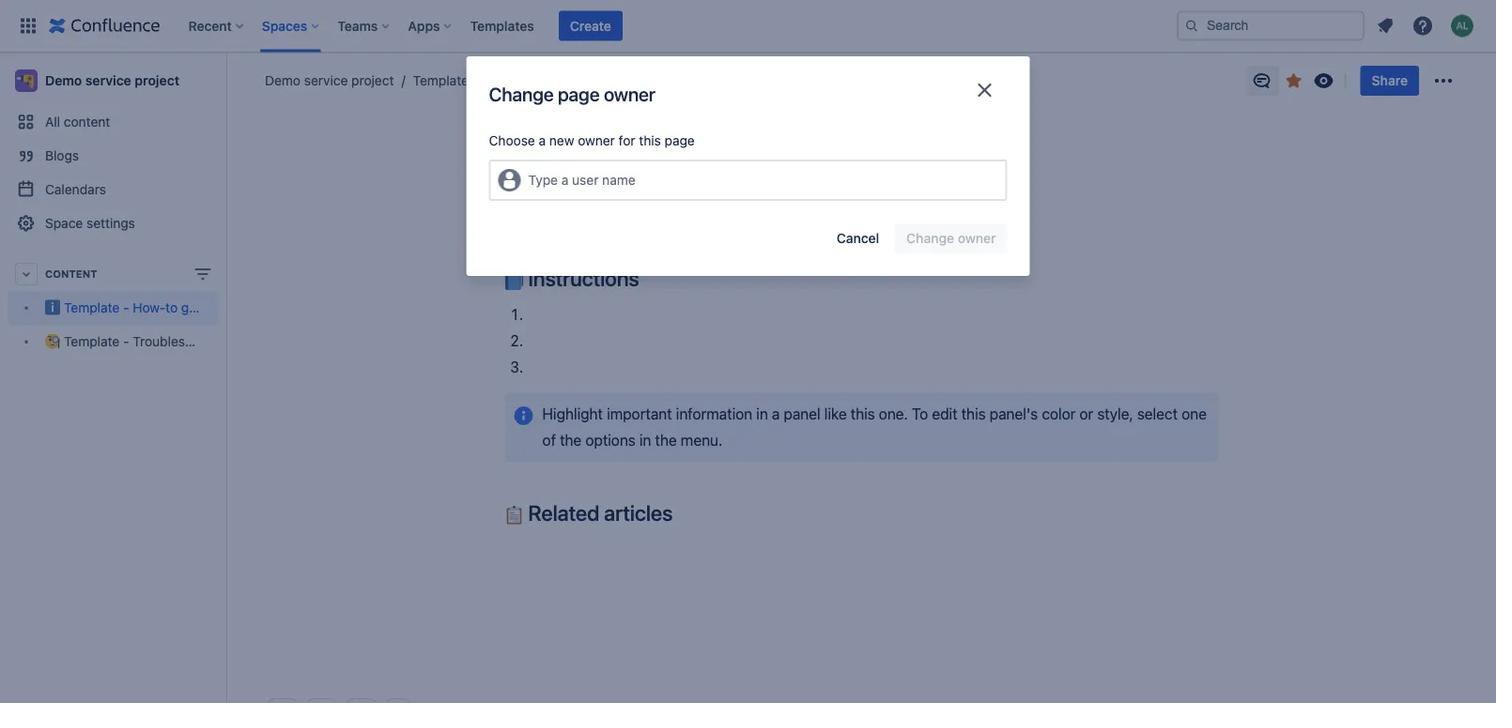 Task type: locate. For each thing, give the bounding box(es) containing it.
by
[[589, 174, 602, 187]]

1 vertical spatial owner
[[578, 133, 615, 148]]

tree containing template - how-to guide
[[8, 291, 272, 359]]

1 vertical spatial a
[[562, 172, 569, 188]]

guide up viewed at right
[[752, 120, 815, 151]]

choose
[[489, 133, 535, 148]]

of
[[543, 431, 556, 449]]

1 horizontal spatial demo
[[265, 73, 301, 88]]

0 vertical spatial to
[[515, 73, 527, 88]]

0 horizontal spatial to
[[165, 300, 178, 316]]

demo service project link
[[8, 62, 218, 100], [265, 71, 394, 90]]

1 left min
[[633, 192, 638, 205]]

type
[[528, 172, 558, 188]]

content
[[64, 114, 110, 130]]

1 1 from the left
[[633, 192, 638, 205]]

guide up new
[[530, 73, 564, 88]]

service
[[85, 73, 131, 88], [304, 73, 348, 88]]

demo service project down spaces popup button
[[265, 73, 394, 88]]

2 vertical spatial a
[[772, 406, 780, 423]]

like
[[825, 406, 847, 423]]

0 vertical spatial a
[[539, 133, 546, 148]]

troubleshooting
[[133, 334, 231, 349]]

owned
[[548, 174, 586, 187]]

how- down templates "link"
[[482, 73, 515, 88]]

0 vertical spatial in
[[757, 406, 768, 423]]

1 left person at the top of page
[[726, 192, 731, 205]]

guide inside space element
[[181, 300, 215, 316]]

page
[[558, 83, 600, 105], [665, 133, 695, 148]]

a
[[539, 133, 546, 148], [562, 172, 569, 188], [772, 406, 780, 423]]

2 horizontal spatial this
[[962, 406, 986, 423]]

template - how-to guide link down templates "link"
[[394, 71, 564, 90]]

template - how-to guide link down content
[[8, 291, 218, 325]]

0 vertical spatial owner
[[604, 83, 656, 105]]

1 horizontal spatial guide
[[530, 73, 564, 88]]

2 horizontal spatial a
[[772, 406, 780, 423]]

all content
[[45, 114, 110, 130]]

template - how-to guide link inside tree
[[8, 291, 218, 325]]

demo down spaces
[[265, 73, 301, 88]]

to up :information_source: image
[[515, 73, 527, 88]]

apps
[[408, 18, 440, 33]]

1 person viewed
[[726, 192, 812, 205]]

1
[[633, 192, 638, 205], [726, 192, 731, 205]]

in left panel
[[757, 406, 768, 423]]

to
[[515, 73, 527, 88], [725, 120, 747, 151], [165, 300, 178, 316]]

0 horizontal spatial 1
[[633, 192, 638, 205]]

service inside space element
[[85, 73, 131, 88]]

a for new
[[539, 133, 546, 148]]

global element
[[11, 0, 1173, 52]]

0 horizontal spatial page
[[558, 83, 600, 105]]

2 demo from the left
[[265, 73, 301, 88]]

to inside tree
[[165, 300, 178, 316]]

user
[[572, 172, 599, 188]]

space settings
[[45, 216, 135, 231]]

2 1 from the left
[[726, 192, 731, 205]]

highlight
[[543, 406, 603, 423]]

0 horizontal spatial demo service project link
[[8, 62, 218, 100]]

owner left for
[[578, 133, 615, 148]]

service down spaces popup button
[[304, 73, 348, 88]]

a up oct
[[562, 172, 569, 188]]

demo service project
[[45, 73, 180, 88], [265, 73, 394, 88]]

-
[[472, 73, 478, 88], [646, 120, 657, 151], [123, 300, 129, 316], [123, 334, 129, 349]]

1 horizontal spatial this
[[851, 406, 875, 423]]

demo service project link down spaces popup button
[[265, 71, 394, 90]]

page up choose a new owner for this page
[[558, 83, 600, 105]]

1 demo from the left
[[45, 73, 82, 88]]

demo up all
[[45, 73, 82, 88]]

:blue_book: image
[[505, 272, 524, 291]]

0 horizontal spatial demo
[[45, 73, 82, 88]]

a left panel
[[772, 406, 780, 423]]

1 demo service project from the left
[[45, 73, 180, 88]]

1 vertical spatial guide
[[752, 120, 815, 151]]

1 horizontal spatial the
[[655, 431, 677, 449]]

to up person at the top of page
[[725, 120, 747, 151]]

1 horizontal spatial demo service project
[[265, 73, 394, 88]]

owner up for
[[604, 83, 656, 105]]

0 horizontal spatial guide
[[181, 300, 215, 316]]

0 vertical spatial guide
[[530, 73, 564, 88]]

to up the template - troubleshooting article
[[165, 300, 178, 316]]

change page owner dialog
[[466, 56, 1030, 276]]

1 for 1 min read
[[633, 192, 638, 205]]

1 vertical spatial page
[[665, 133, 695, 148]]

select
[[1138, 406, 1178, 423]]

demo service project inside space element
[[45, 73, 180, 88]]

2 horizontal spatial how-
[[662, 120, 725, 151]]

0 horizontal spatial demo service project
[[45, 73, 180, 88]]

0 horizontal spatial project
[[135, 73, 180, 88]]

template - how-to guide down templates "link"
[[413, 73, 564, 88]]

unstar image
[[1283, 70, 1306, 92]]

1 vertical spatial template - how-to guide
[[539, 120, 815, 151]]

1 horizontal spatial template - how-to guide link
[[394, 71, 564, 90]]

0 vertical spatial template - how-to guide
[[413, 73, 564, 88]]

create
[[570, 18, 612, 33]]

template - how-to guide up 'template - troubleshooting article' link
[[64, 300, 215, 316]]

2 vertical spatial guide
[[181, 300, 215, 316]]

blogs
[[45, 148, 79, 163]]

1 the from the left
[[560, 431, 582, 449]]

in
[[757, 406, 768, 423], [640, 431, 651, 449]]

0 vertical spatial template - how-to guide link
[[394, 71, 564, 90]]

cancel
[[837, 231, 880, 246]]

this right edit
[[962, 406, 986, 423]]

1 service from the left
[[85, 73, 131, 88]]

this
[[639, 133, 661, 148], [851, 406, 875, 423], [962, 406, 986, 423]]

2 vertical spatial to
[[165, 300, 178, 316]]

this right like
[[851, 406, 875, 423]]

tree
[[8, 291, 272, 359]]

viewed
[[774, 192, 812, 205]]

1 horizontal spatial project
[[352, 73, 394, 88]]

1 horizontal spatial to
[[515, 73, 527, 88]]

0 horizontal spatial service
[[85, 73, 131, 88]]

1 vertical spatial to
[[725, 120, 747, 151]]

2 the from the left
[[655, 431, 677, 449]]

2 vertical spatial template - how-to guide
[[64, 300, 215, 316]]

apps button
[[402, 11, 459, 41]]

1 vertical spatial in
[[640, 431, 651, 449]]

demo service project link up all content 'link'
[[8, 62, 218, 100]]

0 horizontal spatial how-
[[133, 300, 165, 316]]

template - how-to guide up "read"
[[539, 120, 815, 151]]

1 project from the left
[[135, 73, 180, 88]]

0 horizontal spatial in
[[640, 431, 651, 449]]

template - how-to guide
[[413, 73, 564, 88], [539, 120, 815, 151], [64, 300, 215, 316]]

the right of
[[560, 431, 582, 449]]

1 inside button
[[726, 192, 731, 205]]

cancel button
[[826, 224, 891, 254]]

1 horizontal spatial a
[[562, 172, 569, 188]]

one.
[[879, 406, 908, 423]]

owner
[[604, 83, 656, 105], [578, 133, 615, 148]]

demo inside space element
[[45, 73, 82, 88]]

important
[[607, 406, 672, 423]]

in down important
[[640, 431, 651, 449]]

2 horizontal spatial guide
[[752, 120, 815, 151]]

information
[[676, 406, 753, 423]]

how- up "read"
[[662, 120, 725, 151]]

how- up 'template - troubleshooting article' link
[[133, 300, 165, 316]]

article
[[235, 334, 272, 349]]

1 horizontal spatial how-
[[482, 73, 515, 88]]

demo service project up all content 'link'
[[45, 73, 180, 88]]

how-
[[482, 73, 515, 88], [662, 120, 725, 151], [133, 300, 165, 316]]

template - how-to guide link
[[394, 71, 564, 90], [8, 291, 218, 325]]

template - troubleshooting article
[[64, 334, 272, 349]]

1 horizontal spatial in
[[757, 406, 768, 423]]

- left the 'change'
[[472, 73, 478, 88]]

template
[[413, 73, 469, 88], [539, 120, 640, 151], [64, 300, 120, 316], [64, 334, 120, 349]]

1 horizontal spatial page
[[665, 133, 695, 148]]

page right for
[[665, 133, 695, 148]]

read
[[663, 192, 687, 205]]

:blue_book: image
[[505, 272, 524, 291]]

project
[[135, 73, 180, 88], [352, 73, 394, 88]]

1 horizontal spatial service
[[304, 73, 348, 88]]

service up all content 'link'
[[85, 73, 131, 88]]

the
[[560, 431, 582, 449], [655, 431, 677, 449]]

a left new
[[539, 133, 546, 148]]

1 person viewed button
[[707, 190, 812, 209]]

2 horizontal spatial to
[[725, 120, 747, 151]]

the left menu.
[[655, 431, 677, 449]]

1 vertical spatial template - how-to guide link
[[8, 291, 218, 325]]

0 horizontal spatial template - how-to guide link
[[8, 291, 218, 325]]

template - how-to guide inside tree
[[64, 300, 215, 316]]

0 horizontal spatial this
[[639, 133, 661, 148]]

this right for
[[639, 133, 661, 148]]

confluence image
[[49, 15, 160, 37], [49, 15, 160, 37]]

guide
[[530, 73, 564, 88], [752, 120, 815, 151], [181, 300, 215, 316]]

demo
[[45, 73, 82, 88], [265, 73, 301, 88]]

banner
[[0, 0, 1497, 53]]

2 vertical spatial how-
[[133, 300, 165, 316]]

0 horizontal spatial a
[[539, 133, 546, 148]]

type a user name
[[528, 172, 636, 188]]

0 horizontal spatial the
[[560, 431, 582, 449]]

1 horizontal spatial 1
[[726, 192, 731, 205]]

:clipboard: image
[[505, 506, 524, 525], [505, 506, 524, 525]]

templates
[[470, 18, 534, 33]]

guide up troubleshooting
[[181, 300, 215, 316]]

spaces button
[[256, 11, 326, 41]]



Task type: describe. For each thing, give the bounding box(es) containing it.
change
[[489, 83, 554, 105]]

options
[[586, 431, 636, 449]]

banner containing spaces
[[0, 0, 1497, 53]]

search image
[[1185, 18, 1200, 33]]

spaces
[[262, 18, 307, 33]]

create link
[[559, 11, 623, 41]]

owned by
[[548, 174, 605, 187]]

style,
[[1098, 406, 1134, 423]]

2023
[[589, 192, 617, 205]]

panel info image
[[513, 405, 535, 427]]

a inside highlight important information in a panel like this one. to edit this panel's color or style, select one of the options in the menu.
[[772, 406, 780, 423]]

:information_source: image
[[505, 123, 529, 147]]

2 service from the left
[[304, 73, 348, 88]]

calendars link
[[8, 173, 218, 207]]

1 horizontal spatial demo service project link
[[265, 71, 394, 90]]

close modal image
[[974, 79, 996, 101]]

1 for 1 person viewed
[[726, 192, 731, 205]]

oct 27, 2023
[[548, 192, 617, 205]]

Search field
[[1177, 11, 1365, 41]]

all
[[45, 114, 60, 130]]

27,
[[571, 192, 586, 205]]

0 vertical spatial page
[[558, 83, 600, 105]]

change page owner
[[489, 83, 656, 105]]

settings
[[86, 216, 135, 231]]

highlight important information in a panel like this one. to edit this panel's color or style, select one of the options in the menu.
[[543, 406, 1211, 449]]

articles
[[604, 500, 673, 526]]

template - troubleshooting article link
[[8, 325, 272, 359]]

related
[[528, 500, 600, 526]]

a for user
[[562, 172, 569, 188]]

space settings link
[[8, 207, 218, 241]]

edit
[[932, 406, 958, 423]]

one
[[1182, 406, 1207, 423]]

:information_source: image
[[505, 123, 529, 147]]

to
[[912, 406, 928, 423]]

name
[[602, 172, 636, 188]]

instructions
[[524, 266, 639, 291]]

panel's
[[990, 406, 1038, 423]]

color
[[1042, 406, 1076, 423]]

project inside space element
[[135, 73, 180, 88]]

panel
[[784, 406, 821, 423]]

blogs link
[[8, 139, 218, 173]]

content button
[[8, 257, 218, 291]]

person
[[735, 192, 771, 205]]

choose a new owner for this page
[[489, 133, 695, 148]]

min
[[641, 192, 660, 205]]

space
[[45, 216, 83, 231]]

- down content dropdown button
[[123, 300, 129, 316]]

menu.
[[681, 431, 723, 449]]

1 min read
[[633, 192, 687, 205]]

2 demo service project from the left
[[265, 73, 394, 88]]

for
[[619, 133, 636, 148]]

all content link
[[8, 105, 218, 139]]

new
[[550, 133, 574, 148]]

oct
[[548, 192, 567, 205]]

related articles
[[524, 500, 673, 526]]

2 project from the left
[[352, 73, 394, 88]]

space element
[[0, 53, 272, 704]]

- left troubleshooting
[[123, 334, 129, 349]]

1 vertical spatial how-
[[662, 120, 725, 151]]

tree inside space element
[[8, 291, 272, 359]]

0 vertical spatial how-
[[482, 73, 515, 88]]

Type a user name text field
[[528, 171, 532, 190]]

or
[[1080, 406, 1094, 423]]

calendars
[[45, 182, 106, 197]]

this inside change page owner dialog
[[639, 133, 661, 148]]

templates link
[[465, 11, 540, 41]]

- right for
[[646, 120, 657, 151]]

content
[[45, 268, 97, 280]]

how- inside tree
[[133, 300, 165, 316]]



Task type: vqa. For each thing, say whether or not it's contained in the screenshot.
1st the "space" from the right
no



